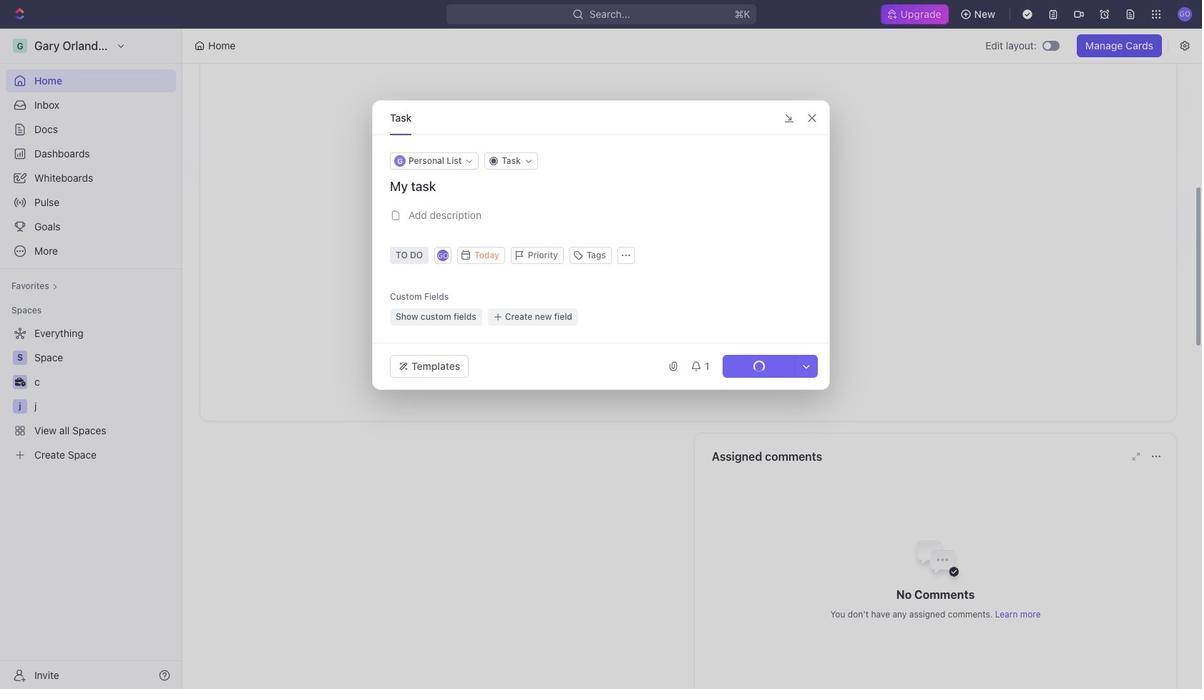 Task type: locate. For each thing, give the bounding box(es) containing it.
tree inside sidebar navigation
[[6, 322, 176, 467]]

tree
[[6, 322, 176, 467]]

business time image
[[15, 378, 25, 387]]

gary orlando's workspace, , element
[[13, 39, 27, 53]]

j, , element
[[13, 400, 27, 414]]



Task type: describe. For each thing, give the bounding box(es) containing it.
sidebar navigation
[[0, 29, 185, 690]]

space, , element
[[13, 351, 27, 365]]



Task type: vqa. For each thing, say whether or not it's contained in the screenshot.
business time icon
yes



